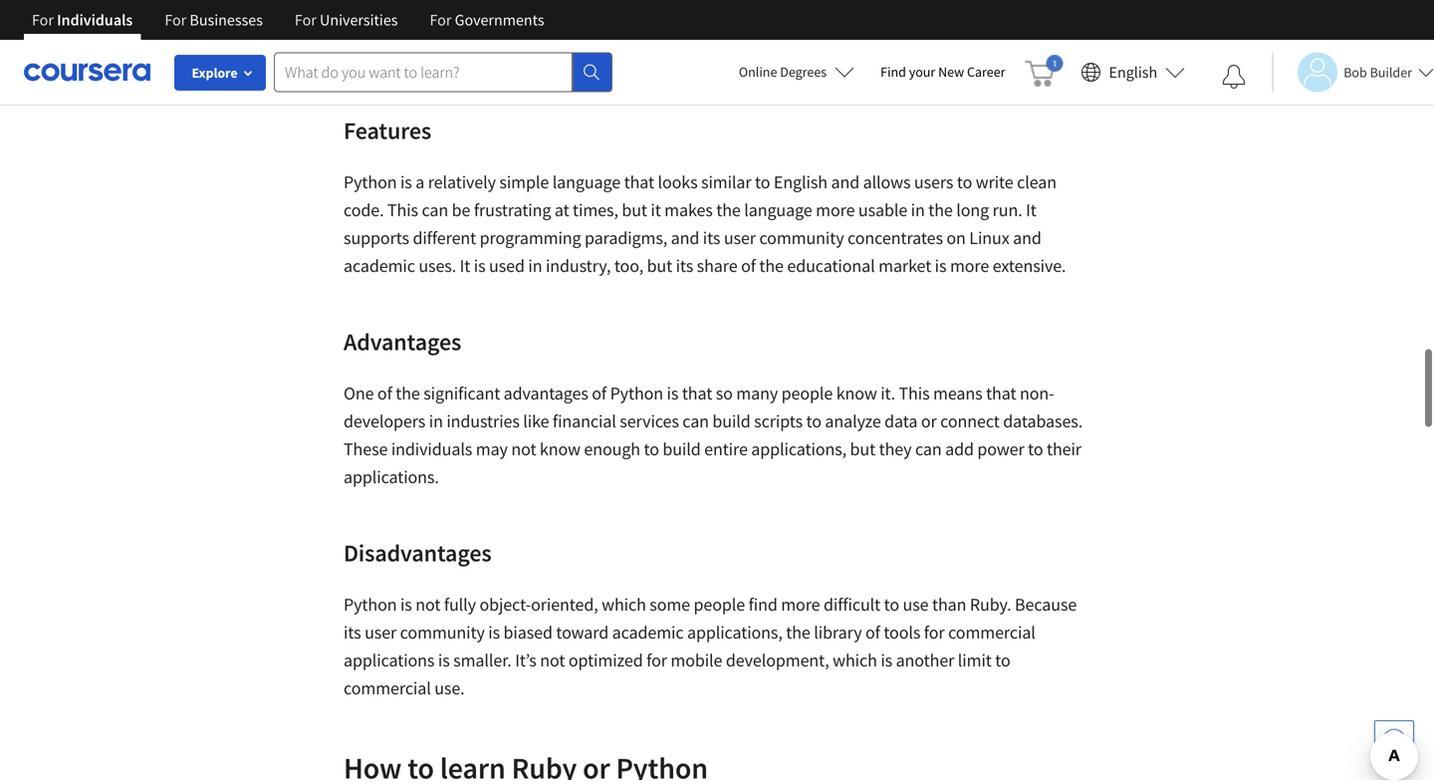 Task type: vqa. For each thing, say whether or not it's contained in the screenshot.
the for to the left
yes



Task type: locate. For each thing, give the bounding box(es) containing it.
1 horizontal spatial can
[[683, 410, 709, 432]]

know up analyze
[[837, 382, 878, 405]]

1 vertical spatial can
[[683, 410, 709, 432]]

language down 'similar'
[[745, 199, 813, 221]]

language up times,
[[553, 171, 621, 193]]

2 horizontal spatial that
[[987, 382, 1017, 405]]

a
[[624, 43, 634, 66]]

2 vertical spatial but
[[851, 438, 876, 460]]

the inside python is not fully object-oriented, which some people find more difficult to use than ruby. because its user community is biased toward academic applications, the library of tools for commercial applications is smaller. it's not optimized for mobile development, which is another limit to commercial use.
[[786, 621, 811, 644]]

guide
[[719, 43, 762, 66]]

but right too,
[[647, 255, 673, 277]]

2 horizontal spatial in
[[911, 199, 925, 221]]

0 vertical spatial academic
[[344, 255, 415, 277]]

0 vertical spatial which
[[602, 593, 646, 616]]

its up share
[[703, 227, 721, 249]]

2 vertical spatial can
[[916, 438, 942, 460]]

academic down supports
[[344, 255, 415, 277]]

1 vertical spatial which
[[833, 649, 878, 672]]

is
[[401, 171, 412, 193], [474, 255, 486, 277], [935, 255, 947, 277], [667, 382, 679, 405], [401, 593, 412, 616], [489, 621, 500, 644], [438, 649, 450, 672], [881, 649, 893, 672]]

but down analyze
[[851, 438, 876, 460]]

they
[[879, 438, 912, 460]]

1 horizontal spatial commercial
[[949, 621, 1036, 644]]

development,
[[726, 649, 830, 672]]

people up scripts
[[782, 382, 833, 405]]

in down programming
[[528, 255, 543, 277]]

is left a
[[401, 171, 412, 193]]

1 horizontal spatial build
[[713, 410, 751, 432]]

english
[[1110, 62, 1158, 82], [774, 171, 828, 193]]

its up "applications"
[[344, 621, 361, 644]]

for for governments
[[430, 10, 452, 30]]

0 vertical spatial this
[[388, 199, 419, 221]]

0 vertical spatial applications,
[[752, 438, 847, 460]]

services
[[620, 410, 679, 432]]

0 vertical spatial can
[[422, 199, 449, 221]]

0 horizontal spatial academic
[[344, 255, 415, 277]]

the up developers
[[396, 382, 420, 405]]

0 horizontal spatial not
[[416, 593, 441, 616]]

difficult
[[824, 593, 881, 616]]

user up "applications"
[[365, 621, 397, 644]]

is down tools
[[881, 649, 893, 672]]

user up share
[[724, 227, 756, 249]]

but
[[622, 199, 648, 221], [647, 255, 673, 277], [851, 438, 876, 460]]

commercial down ruby.
[[949, 621, 1036, 644]]

1 vertical spatial academic
[[612, 621, 684, 644]]

1 horizontal spatial in
[[528, 255, 543, 277]]

show notifications image
[[1223, 65, 1247, 89]]

is inside one of the significant advantages of python is that so many people know it. this means that non- developers in industries like financial services can build scripts to analyze data or connect databases. these individuals may not know enough to build entire applications, but they can add power to their applications.
[[667, 382, 679, 405]]

0 horizontal spatial can
[[422, 199, 449, 221]]

4 for from the left
[[430, 10, 452, 30]]

english right the 'shopping cart: 1 item' icon
[[1110, 62, 1158, 82]]

which down library
[[833, 649, 878, 672]]

know down like
[[540, 438, 581, 460]]

0 horizontal spatial that
[[624, 171, 655, 193]]

run.
[[993, 199, 1023, 221]]

2 vertical spatial more
[[781, 593, 821, 616]]

None search field
[[274, 52, 613, 92]]

used
[[489, 255, 525, 277]]

for businesses
[[165, 10, 263, 30]]

to left 'use'
[[884, 593, 900, 616]]

community down fully
[[400, 621, 485, 644]]

1 horizontal spatial academic
[[612, 621, 684, 644]]

2 vertical spatial its
[[344, 621, 361, 644]]

for
[[925, 621, 945, 644], [647, 649, 668, 672]]

looks
[[658, 171, 698, 193]]

significant
[[424, 382, 500, 405]]

community inside python is a relatively simple language that looks similar to english and allows users to write clean code. this can be frustrating at times, but it makes the language more usable in the long run. it supports different programming paradigms, and its user community concentrates on linux and academic uses. it is used in industry, too, but its share of the educational market is more extensive.
[[760, 227, 845, 249]]

2 horizontal spatial and
[[1014, 227, 1042, 249]]

0 vertical spatial but
[[622, 199, 648, 221]]

it right the uses.
[[460, 255, 471, 277]]

python up code.
[[344, 171, 397, 193]]

english right 'similar'
[[774, 171, 828, 193]]

your
[[910, 63, 936, 81]]

1 vertical spatial user
[[365, 621, 397, 644]]

applications, inside one of the significant advantages of python is that so many people know it. this means that non- developers in industries like financial services can build scripts to analyze data or connect databases. these individuals may not know enough to build entire applications, but they can add power to their applications.
[[752, 438, 847, 460]]

what is python used for? a beginner's guide link
[[434, 43, 762, 66]]

build
[[713, 410, 751, 432], [663, 438, 701, 460]]

build down services
[[663, 438, 701, 460]]

applications.
[[344, 466, 439, 488]]

makes
[[665, 199, 713, 221]]

career
[[968, 63, 1006, 81]]

for left businesses
[[165, 10, 187, 30]]

financial
[[553, 410, 617, 432]]

it's
[[515, 649, 537, 672]]

the inside one of the significant advantages of python is that so many people know it. this means that non- developers in industries like financial services can build scripts to analyze data or connect databases. these individuals may not know enough to build entire applications, but they can add power to their applications.
[[396, 382, 420, 405]]

that inside python is a relatively simple language that looks similar to english and allows users to write clean code. this can be frustrating at times, but it makes the language more usable in the long run. it supports different programming paradigms, and its user community concentrates on linux and academic uses. it is used in industry, too, but its share of the educational market is more extensive.
[[624, 171, 655, 193]]

advantages
[[344, 327, 462, 357]]

help center image
[[1383, 728, 1407, 752]]

3 for from the left
[[295, 10, 317, 30]]

0 horizontal spatial community
[[400, 621, 485, 644]]

1 horizontal spatial its
[[676, 255, 694, 277]]

applications, inside python is not fully object-oriented, which some people find more difficult to use than ruby. because its user community is biased toward academic applications, the library of tools for commercial applications is smaller. it's not optimized for mobile development, which is another limit to commercial use.
[[688, 621, 783, 644]]

and up extensive.
[[1014, 227, 1042, 249]]

people left find
[[694, 593, 745, 616]]

1 vertical spatial language
[[745, 199, 813, 221]]

2 horizontal spatial can
[[916, 438, 942, 460]]

0 horizontal spatial english
[[774, 171, 828, 193]]

this down a
[[388, 199, 419, 221]]

the up development,
[[786, 621, 811, 644]]

for governments
[[430, 10, 545, 30]]

another
[[896, 649, 955, 672]]

0 horizontal spatial its
[[344, 621, 361, 644]]

it
[[651, 199, 661, 221]]

coursera image
[[24, 56, 150, 88]]

can up entire
[[683, 410, 709, 432]]

community
[[760, 227, 845, 249], [400, 621, 485, 644]]

academic down the some
[[612, 621, 684, 644]]

1 horizontal spatial not
[[512, 438, 537, 460]]

because
[[1015, 593, 1077, 616]]

used
[[548, 43, 586, 66]]

for up another
[[925, 621, 945, 644]]

this right the it.
[[899, 382, 930, 405]]

for left mobile
[[647, 649, 668, 672]]

in up the individuals
[[429, 410, 443, 432]]

this inside python is a relatively simple language that looks similar to english and allows users to write clean code. this can be frustrating at times, but it makes the language more usable in the long run. it supports different programming paradigms, and its user community concentrates on linux and academic uses. it is used in industry, too, but its share of the educational market is more extensive.
[[388, 199, 419, 221]]

can down or
[[916, 438, 942, 460]]

1 for from the left
[[32, 10, 54, 30]]

optimized
[[569, 649, 643, 672]]

0 vertical spatial language
[[553, 171, 621, 193]]

python up "applications"
[[344, 593, 397, 616]]

which
[[602, 593, 646, 616], [833, 649, 878, 672]]

linux
[[970, 227, 1010, 249]]

english button
[[1074, 40, 1194, 105]]

1 horizontal spatial user
[[724, 227, 756, 249]]

not down like
[[512, 438, 537, 460]]

at
[[555, 199, 570, 221]]

of inside python is not fully object-oriented, which some people find more difficult to use than ruby. because its user community is biased toward academic applications, the library of tools for commercial applications is smaller. it's not optimized for mobile development, which is another limit to commercial use.
[[866, 621, 881, 644]]

of left tools
[[866, 621, 881, 644]]

in down users
[[911, 199, 925, 221]]

not left fully
[[416, 593, 441, 616]]

power
[[978, 438, 1025, 460]]

user
[[724, 227, 756, 249], [365, 621, 397, 644]]

for up what
[[430, 10, 452, 30]]

1 horizontal spatial it
[[1026, 199, 1037, 221]]

0 vertical spatial in
[[911, 199, 925, 221]]

1 vertical spatial this
[[899, 382, 930, 405]]

1 vertical spatial community
[[400, 621, 485, 644]]

1 vertical spatial it
[[460, 255, 471, 277]]

the
[[717, 199, 741, 221], [929, 199, 953, 221], [760, 255, 784, 277], [396, 382, 420, 405], [786, 621, 811, 644]]

industry,
[[546, 255, 611, 277]]

2 for from the left
[[165, 10, 187, 30]]

like
[[523, 410, 549, 432]]

user inside python is not fully object-oriented, which some people find more difficult to use than ruby. because its user community is biased toward academic applications, the library of tools for commercial applications is smaller. it's not optimized for mobile development, which is another limit to commercial use.
[[365, 621, 397, 644]]

1 horizontal spatial this
[[899, 382, 930, 405]]

commercial down "applications"
[[344, 677, 431, 700]]

0 horizontal spatial user
[[365, 621, 397, 644]]

to right scripts
[[807, 410, 822, 432]]

is down disadvantages
[[401, 593, 412, 616]]

that
[[624, 171, 655, 193], [682, 382, 713, 405], [987, 382, 1017, 405]]

this inside one of the significant advantages of python is that so many people know it. this means that non- developers in industries like financial services can build scripts to analyze data or connect databases. these individuals may not know enough to build entire applications, but they can add power to their applications.
[[899, 382, 930, 405]]

0 horizontal spatial this
[[388, 199, 419, 221]]

for left individuals
[[32, 10, 54, 30]]

0 horizontal spatial in
[[429, 410, 443, 432]]

that left non-
[[987, 382, 1017, 405]]

can
[[422, 199, 449, 221], [683, 410, 709, 432], [916, 438, 942, 460]]

to down services
[[644, 438, 660, 460]]

connect
[[941, 410, 1000, 432]]

more right find
[[781, 593, 821, 616]]

1 horizontal spatial people
[[782, 382, 833, 405]]

the down 'similar'
[[717, 199, 741, 221]]

but inside one of the significant advantages of python is that so many people know it. this means that non- developers in industries like financial services can build scripts to analyze data or connect databases. these individuals may not know enough to build entire applications, but they can add power to their applications.
[[851, 438, 876, 460]]

1 vertical spatial for
[[647, 649, 668, 672]]

academic inside python is a relatively simple language that looks similar to english and allows users to write clean code. this can be frustrating at times, but it makes the language more usable in the long run. it supports different programming paradigms, and its user community concentrates on linux and academic uses. it is used in industry, too, but its share of the educational market is more extensive.
[[344, 255, 415, 277]]

and left allows
[[832, 171, 860, 193]]

python
[[491, 43, 545, 66], [344, 171, 397, 193], [610, 382, 664, 405], [344, 593, 397, 616]]

0 vertical spatial not
[[512, 438, 537, 460]]

1 vertical spatial applications,
[[688, 621, 783, 644]]

may
[[476, 438, 508, 460]]

0 vertical spatial english
[[1110, 62, 1158, 82]]

1 horizontal spatial for
[[925, 621, 945, 644]]

code.
[[344, 199, 384, 221]]

times,
[[573, 199, 619, 221]]

0 vertical spatial community
[[760, 227, 845, 249]]

industries
[[447, 410, 520, 432]]

entire
[[705, 438, 748, 460]]

of right share
[[741, 255, 756, 277]]

What do you want to learn? text field
[[274, 52, 573, 92]]

1 horizontal spatial know
[[837, 382, 878, 405]]

2 horizontal spatial not
[[540, 649, 565, 672]]

that up it
[[624, 171, 655, 193]]

build up entire
[[713, 410, 751, 432]]

people
[[782, 382, 833, 405], [694, 593, 745, 616]]

applications,
[[752, 438, 847, 460], [688, 621, 783, 644]]

databases.
[[1004, 410, 1083, 432]]

but left it
[[622, 199, 648, 221]]

is up services
[[667, 382, 679, 405]]

for for universities
[[295, 10, 317, 30]]

it right run. at right
[[1026, 199, 1037, 221]]

applications, down find
[[688, 621, 783, 644]]

more left usable
[[816, 199, 855, 221]]

than
[[933, 593, 967, 616]]

read more: what is python used for? a beginner's guide
[[344, 43, 762, 66]]

individuals
[[57, 10, 133, 30]]

scripts
[[754, 410, 803, 432]]

1 vertical spatial english
[[774, 171, 828, 193]]

more inside python is not fully object-oriented, which some people find more difficult to use than ruby. because its user community is biased toward academic applications, the library of tools for commercial applications is smaller. it's not optimized for mobile development, which is another limit to commercial use.
[[781, 593, 821, 616]]

more down on
[[951, 255, 990, 277]]

online
[[739, 63, 778, 81]]

that left "so"
[[682, 382, 713, 405]]

for left 'universities'
[[295, 10, 317, 30]]

1 vertical spatial not
[[416, 593, 441, 616]]

community up the educational
[[760, 227, 845, 249]]

0 horizontal spatial commercial
[[344, 677, 431, 700]]

0 vertical spatial it
[[1026, 199, 1037, 221]]

1 vertical spatial but
[[647, 255, 673, 277]]

can left be
[[422, 199, 449, 221]]

1 vertical spatial people
[[694, 593, 745, 616]]

0 vertical spatial know
[[837, 382, 878, 405]]

0 vertical spatial user
[[724, 227, 756, 249]]

0 horizontal spatial build
[[663, 438, 701, 460]]

not right it's
[[540, 649, 565, 672]]

applications, down scripts
[[752, 438, 847, 460]]

python up services
[[610, 382, 664, 405]]

one
[[344, 382, 374, 405]]

similar
[[702, 171, 752, 193]]

uses.
[[419, 255, 457, 277]]

and down makes
[[671, 227, 700, 249]]

1 vertical spatial in
[[528, 255, 543, 277]]

use
[[903, 593, 929, 616]]

banner navigation
[[16, 0, 561, 40]]

data
[[885, 410, 918, 432]]

tools
[[884, 621, 921, 644]]

people inside python is not fully object-oriented, which some people find more difficult to use than ruby. because its user community is biased toward academic applications, the library of tools for commercial applications is smaller. it's not optimized for mobile development, which is another limit to commercial use.
[[694, 593, 745, 616]]

means
[[934, 382, 983, 405]]

frustrating
[[474, 199, 551, 221]]

1 vertical spatial know
[[540, 438, 581, 460]]

0 horizontal spatial people
[[694, 593, 745, 616]]

is down object- on the bottom left of the page
[[489, 621, 500, 644]]

0 vertical spatial people
[[782, 382, 833, 405]]

bob
[[1344, 63, 1368, 81]]

its left share
[[676, 255, 694, 277]]

for for individuals
[[32, 10, 54, 30]]

its
[[703, 227, 721, 249], [676, 255, 694, 277], [344, 621, 361, 644]]

find
[[881, 63, 907, 81]]

2 horizontal spatial its
[[703, 227, 721, 249]]

can inside python is a relatively simple language that looks similar to english and allows users to write clean code. this can be frustrating at times, but it makes the language more usable in the long run. it supports different programming paradigms, and its user community concentrates on linux and academic uses. it is used in industry, too, but its share of the educational market is more extensive.
[[422, 199, 449, 221]]

0 vertical spatial more
[[816, 199, 855, 221]]

1 horizontal spatial community
[[760, 227, 845, 249]]

fully
[[444, 593, 476, 616]]

2 vertical spatial in
[[429, 410, 443, 432]]

which left the some
[[602, 593, 646, 616]]

1 horizontal spatial english
[[1110, 62, 1158, 82]]



Task type: describe. For each thing, give the bounding box(es) containing it.
python is a relatively simple language that looks similar to english and allows users to write clean code. this can be frustrating at times, but it makes the language more usable in the long run. it supports different programming paradigms, and its user community concentrates on linux and academic uses. it is used in industry, too, but its share of the educational market is more extensive.
[[344, 171, 1067, 277]]

explore button
[[174, 55, 266, 91]]

academic inside python is not fully object-oriented, which some people find more difficult to use than ruby. because its user community is biased toward academic applications, the library of tools for commercial applications is smaller. it's not optimized for mobile development, which is another limit to commercial use.
[[612, 621, 684, 644]]

bob builder
[[1344, 63, 1413, 81]]

simple
[[500, 171, 549, 193]]

new
[[939, 63, 965, 81]]

community inside python is not fully object-oriented, which some people find more difficult to use than ruby. because its user community is biased toward academic applications, the library of tools for commercial applications is smaller. it's not optimized for mobile development, which is another limit to commercial use.
[[400, 621, 485, 644]]

too,
[[615, 255, 644, 277]]

0 horizontal spatial it
[[460, 255, 471, 277]]

ruby.
[[970, 593, 1012, 616]]

python inside python is a relatively simple language that looks similar to english and allows users to write clean code. this can be frustrating at times, but it makes the language more usable in the long run. it supports different programming paradigms, and its user community concentrates on linux and academic uses. it is used in industry, too, but its share of the educational market is more extensive.
[[344, 171, 397, 193]]

of inside python is a relatively simple language that looks similar to english and allows users to write clean code. this can be frustrating at times, but it makes the language more usable in the long run. it supports different programming paradigms, and its user community concentrates on linux and academic uses. it is used in industry, too, but its share of the educational market is more extensive.
[[741, 255, 756, 277]]

its inside python is not fully object-oriented, which some people find more difficult to use than ruby. because its user community is biased toward academic applications, the library of tools for commercial applications is smaller. it's not optimized for mobile development, which is another limit to commercial use.
[[344, 621, 361, 644]]

their
[[1047, 438, 1082, 460]]

these
[[344, 438, 388, 460]]

python is not fully object-oriented, which some people find more difficult to use than ruby. because its user community is biased toward academic applications, the library of tools for commercial applications is smaller. it's not optimized for mobile development, which is another limit to commercial use.
[[344, 593, 1077, 700]]

to right limit
[[996, 649, 1011, 672]]

allows
[[864, 171, 911, 193]]

1 horizontal spatial that
[[682, 382, 713, 405]]

user inside python is a relatively simple language that looks similar to english and allows users to write clean code. this can be frustrating at times, but it makes the language more usable in the long run. it supports different programming paradigms, and its user community concentrates on linux and academic uses. it is used in industry, too, but its share of the educational market is more extensive.
[[724, 227, 756, 249]]

programming
[[480, 227, 581, 249]]

0 horizontal spatial language
[[553, 171, 621, 193]]

english inside button
[[1110, 62, 1158, 82]]

of right one
[[378, 382, 392, 405]]

biased
[[504, 621, 553, 644]]

1 horizontal spatial language
[[745, 199, 813, 221]]

applications
[[344, 649, 435, 672]]

limit
[[958, 649, 992, 672]]

builder
[[1371, 63, 1413, 81]]

the right share
[[760, 255, 784, 277]]

0 horizontal spatial know
[[540, 438, 581, 460]]

to right 'similar'
[[755, 171, 771, 193]]

online degrees
[[739, 63, 827, 81]]

0 horizontal spatial and
[[671, 227, 700, 249]]

not inside one of the significant advantages of python is that so many people know it. this means that non- developers in industries like financial services can build scripts to analyze data or connect databases. these individuals may not know enough to build entire applications, but they can add power to their applications.
[[512, 438, 537, 460]]

market
[[879, 255, 932, 277]]

for individuals
[[32, 10, 133, 30]]

python inside python is not fully object-oriented, which some people find more difficult to use than ruby. because its user community is biased toward academic applications, the library of tools for commercial applications is smaller. it's not optimized for mobile development, which is another limit to commercial use.
[[344, 593, 397, 616]]

english inside python is a relatively simple language that looks similar to english and allows users to write clean code. this can be frustrating at times, but it makes the language more usable in the long run. it supports different programming paradigms, and its user community concentrates on linux and academic uses. it is used in industry, too, but its share of the educational market is more extensive.
[[774, 171, 828, 193]]

is left used
[[474, 255, 486, 277]]

developers
[[344, 410, 426, 432]]

shopping cart: 1 item image
[[1026, 55, 1064, 87]]

what
[[434, 43, 472, 66]]

for universities
[[295, 10, 398, 30]]

0 horizontal spatial which
[[602, 593, 646, 616]]

1 vertical spatial commercial
[[344, 677, 431, 700]]

relatively
[[428, 171, 496, 193]]

disadvantages
[[344, 538, 497, 568]]

the down users
[[929, 199, 953, 221]]

advantages
[[504, 382, 589, 405]]

1 vertical spatial its
[[676, 255, 694, 277]]

read
[[344, 43, 382, 66]]

1 vertical spatial more
[[951, 255, 990, 277]]

many
[[737, 382, 778, 405]]

individuals
[[391, 438, 473, 460]]

0 horizontal spatial for
[[647, 649, 668, 672]]

library
[[814, 621, 862, 644]]

governments
[[455, 10, 545, 30]]

it.
[[881, 382, 896, 405]]

python right is
[[491, 43, 545, 66]]

0 vertical spatial for
[[925, 621, 945, 644]]

non-
[[1020, 382, 1055, 405]]

enough
[[584, 438, 641, 460]]

0 vertical spatial commercial
[[949, 621, 1036, 644]]

clean
[[1018, 171, 1057, 193]]

object-
[[480, 593, 531, 616]]

for?
[[589, 43, 621, 66]]

is up use.
[[438, 649, 450, 672]]

supports
[[344, 227, 410, 249]]

a
[[416, 171, 425, 193]]

share
[[697, 255, 738, 277]]

in inside one of the significant advantages of python is that so many people know it. this means that non- developers in industries like financial services can build scripts to analyze data or connect databases. these individuals may not know enough to build entire applications, but they can add power to their applications.
[[429, 410, 443, 432]]

2 vertical spatial not
[[540, 649, 565, 672]]

write
[[976, 171, 1014, 193]]

0 vertical spatial its
[[703, 227, 721, 249]]

find
[[749, 593, 778, 616]]

long
[[957, 199, 990, 221]]

is
[[476, 43, 488, 66]]

educational
[[788, 255, 876, 277]]

be
[[452, 199, 471, 221]]

beginner's
[[637, 43, 715, 66]]

businesses
[[190, 10, 263, 30]]

to up long
[[957, 171, 973, 193]]

is down on
[[935, 255, 947, 277]]

python inside one of the significant advantages of python is that so many people know it. this means that non- developers in industries like financial services can build scripts to analyze data or connect databases. these individuals may not know enough to build entire applications, but they can add power to their applications.
[[610, 382, 664, 405]]

online degrees button
[[723, 50, 871, 94]]

find your new career
[[881, 63, 1006, 81]]

people inside one of the significant advantages of python is that so many people know it. this means that non- developers in industries like financial services can build scripts to analyze data or connect databases. these individuals may not know enough to build entire applications, but they can add power to their applications.
[[782, 382, 833, 405]]

users
[[915, 171, 954, 193]]

on
[[947, 227, 966, 249]]

bob builder button
[[1273, 52, 1435, 92]]

analyze
[[825, 410, 882, 432]]

paradigms,
[[585, 227, 668, 249]]

find your new career link
[[871, 60, 1016, 85]]

toward
[[556, 621, 609, 644]]

1 vertical spatial build
[[663, 438, 701, 460]]

1 horizontal spatial and
[[832, 171, 860, 193]]

smaller.
[[454, 649, 512, 672]]

for for businesses
[[165, 10, 187, 30]]

add
[[946, 438, 974, 460]]

to left the "their"
[[1028, 438, 1044, 460]]

some
[[650, 593, 691, 616]]

one of the significant advantages of python is that so many people know it. this means that non- developers in industries like financial services can build scripts to analyze data or connect databases. these individuals may not know enough to build entire applications, but they can add power to their applications.
[[344, 382, 1083, 488]]

1 horizontal spatial which
[[833, 649, 878, 672]]

use.
[[435, 677, 465, 700]]

features
[[344, 116, 432, 145]]

usable
[[859, 199, 908, 221]]

concentrates
[[848, 227, 944, 249]]

of up 'financial'
[[592, 382, 607, 405]]

more:
[[386, 43, 431, 66]]

0 vertical spatial build
[[713, 410, 751, 432]]

degrees
[[780, 63, 827, 81]]



